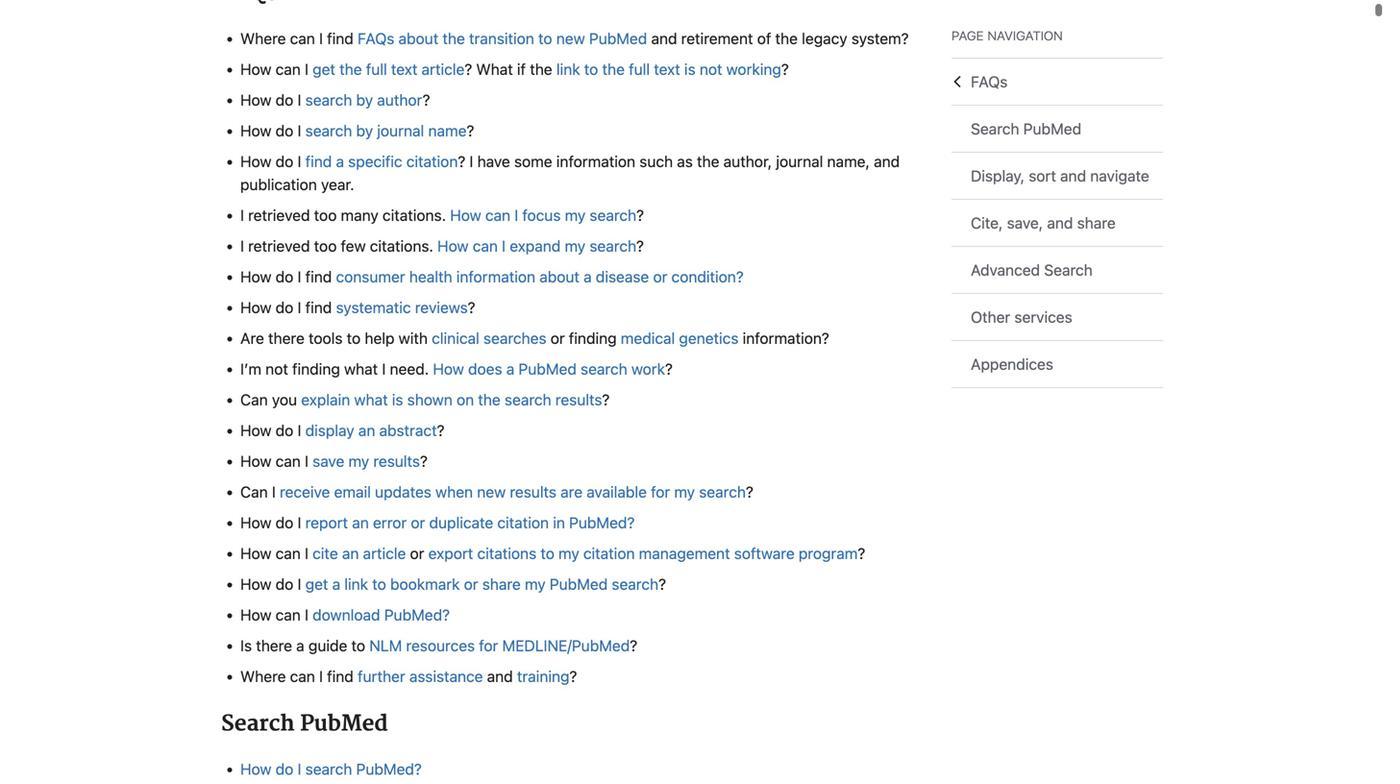 Task type: locate. For each thing, give the bounding box(es) containing it.
and right save,
[[1047, 214, 1074, 232]]

1 vertical spatial there
[[256, 571, 292, 589]]

1 vertical spatial finding
[[292, 294, 340, 312]]

can left expand
[[473, 756, 498, 774]]

is
[[392, 324, 403, 343]]

citation down available
[[584, 478, 635, 497]]

2 do from the top
[[276, 55, 294, 73]]

too for i retrieved too few citations. how can i expand my search?
[[314, 756, 337, 774]]

search by journal name link
[[305, 55, 467, 73]]

an left the error at the bottom left of page
[[352, 447, 369, 466]]

2 search? from the top
[[590, 756, 644, 774]]

article
[[363, 478, 406, 497]]

4 do from the top
[[276, 201, 294, 220]]

there up the not
[[268, 263, 305, 281]]

find up the tools
[[305, 232, 332, 250]]

too for i retrieved too many citations. how can i focus my         search ?
[[314, 140, 337, 158]]

as
[[677, 86, 693, 104]]

1 vertical spatial journal
[[776, 86, 823, 104]]

a up year.
[[336, 86, 344, 104]]

share down 'citations'
[[482, 509, 521, 527]]

a right get
[[332, 509, 341, 527]]

1 can from the top
[[240, 324, 268, 343]]

can left download
[[276, 540, 301, 558]]

0 vertical spatial what
[[344, 294, 378, 312]]

there right the is
[[256, 571, 292, 589]]

1 vertical spatial few
[[341, 756, 366, 774]]

by down search by author link
[[356, 55, 373, 73]]

0 vertical spatial many
[[341, 140, 379, 158]]

journal
[[377, 55, 424, 73], [776, 86, 823, 104]]

how for how do i find consumer health information about a disease         or condition?
[[240, 201, 272, 220]]

tools
[[309, 263, 343, 281]]

the right "on" in the top of the page
[[478, 324, 501, 343]]

few up consumer
[[341, 171, 366, 189]]

2 vertical spatial search
[[221, 645, 295, 672]]

find down i retrieved too few citations.
[[305, 201, 332, 220]]

error
[[373, 447, 407, 466]]

pubmed? for how do i search pubmed?
[[356, 694, 422, 712]]

citations. down find a specific citation "link" at the left top of page
[[383, 140, 446, 158]]

1 vertical spatial citation
[[498, 447, 549, 466]]

what for i
[[344, 294, 378, 312]]

1 horizontal spatial the
[[697, 86, 720, 104]]

2 horizontal spatial citation
[[584, 478, 635, 497]]

1 vertical spatial for
[[479, 571, 498, 589]]

medline/pubmed
[[502, 571, 630, 589]]

advanced search
[[971, 261, 1093, 279]]

citations. up health
[[370, 171, 434, 189]]

do for how do i get a link to bookmark or share my pubmed search
[[276, 509, 294, 527]]

journal inside ? i have some         information such as the author, journal name, and publication year.
[[776, 86, 823, 104]]

information up clinical searches link
[[457, 201, 536, 220]]

search?
[[590, 725, 644, 743], [590, 756, 644, 774]]

pubmed down are there tools to help with clinical searches or         finding medical genetics information?
[[519, 294, 577, 312]]

search up other services link
[[1045, 261, 1093, 279]]

citations. down i retrieved too many citations. how can i focus my search? link
[[370, 756, 434, 774]]

do for how do i search by author ?
[[276, 24, 294, 43]]

0 horizontal spatial citation
[[407, 86, 458, 104]]

further assistance link
[[358, 601, 483, 620]]

search inside "link"
[[971, 120, 1020, 138]]

1 horizontal spatial journal
[[776, 86, 823, 104]]

an
[[358, 355, 375, 373], [352, 447, 369, 466], [342, 478, 359, 497]]

can
[[485, 140, 511, 158], [276, 386, 301, 404], [276, 478, 301, 497], [276, 540, 301, 558], [290, 601, 315, 620], [485, 725, 511, 743], [473, 756, 498, 774]]

many
[[341, 140, 379, 158], [341, 725, 379, 743]]

do for how do i find a specific citation
[[276, 86, 294, 104]]

2 focus from the top
[[523, 725, 561, 743]]

i retrieved too many citations. how can i focus my search?
[[240, 725, 644, 743]]

cite
[[313, 478, 338, 497]]

do
[[276, 24, 294, 43], [276, 55, 294, 73], [276, 86, 294, 104], [276, 201, 294, 220], [276, 232, 294, 250], [276, 355, 294, 373], [276, 447, 294, 466], [276, 509, 294, 527], [276, 694, 294, 712]]

in
[[553, 447, 565, 466]]

0 vertical spatial there
[[268, 263, 305, 281]]

display, sort and navigate
[[971, 167, 1150, 185]]

0 vertical spatial an
[[358, 355, 375, 373]]

information left such
[[557, 86, 636, 104]]

an for article
[[342, 478, 359, 497]]

1 focus from the top
[[523, 140, 561, 158]]

retrieved for i retrieved too few citations. how can i expand my search?
[[248, 756, 310, 774]]

citations. for i retrieved too few citations. how can i expand my search?
[[370, 756, 434, 774]]

a right about
[[584, 201, 592, 220]]

citation down name
[[407, 86, 458, 104]]

nlm         resources for medline/pubmed link
[[369, 571, 630, 589]]

0 vertical spatial citation
[[407, 86, 458, 104]]

0 horizontal spatial search pubmed
[[221, 645, 388, 672]]

i retrieved too few citations.
[[240, 171, 438, 189]]

1 vertical spatial pubmed?
[[384, 540, 450, 558]]

search pubmed up how do i search pubmed?
[[221, 645, 388, 672]]

finding
[[569, 263, 617, 281], [292, 294, 340, 312]]

2 many from the top
[[341, 725, 379, 743]]

few for i retrieved too few citations.
[[341, 171, 366, 189]]

do for how do i find consumer health information about a disease         or condition?
[[276, 201, 294, 220]]

how can i save my results ?
[[240, 386, 428, 404]]

0 vertical spatial search
[[971, 120, 1020, 138]]

2 by from the top
[[356, 55, 373, 73]]

focus for search?
[[523, 725, 561, 743]]

and inside ? i have some         information such as the author, journal name, and publication year.
[[874, 86, 900, 104]]

share down navigate
[[1078, 214, 1116, 232]]

to left 'help'
[[347, 263, 361, 281]]

0 vertical spatial search?
[[590, 725, 644, 743]]

or down "export"
[[464, 509, 478, 527]]

i retrieved too few citations. how can i expand my search?
[[240, 756, 644, 774]]

results down how does a pubmed search work link
[[556, 324, 602, 343]]

an right cite
[[342, 478, 359, 497]]

results left are
[[510, 417, 557, 435]]

1 horizontal spatial citation
[[498, 447, 549, 466]]

1 vertical spatial the
[[478, 324, 501, 343]]

7 do from the top
[[276, 447, 294, 466]]

other services link
[[952, 294, 1163, 340]]

pubmed
[[1024, 120, 1082, 138], [519, 294, 577, 312], [550, 509, 608, 527], [300, 645, 388, 672]]

receive email updates when new results are available         for my search link
[[280, 417, 746, 435]]

to
[[347, 263, 361, 281], [541, 478, 555, 497], [372, 509, 386, 527], [351, 571, 365, 589]]

1 vertical spatial information
[[457, 201, 536, 220]]

how for how do i find systematic reviews ?
[[240, 232, 272, 250]]

pubmed up display, sort and navigate "link"
[[1024, 120, 1082, 138]]

1 vertical spatial search
[[1045, 261, 1093, 279]]

0 vertical spatial by
[[356, 24, 373, 43]]

1 by from the top
[[356, 24, 373, 43]]

1 vertical spatial focus
[[523, 725, 561, 743]]

download
[[313, 540, 380, 558]]

report
[[305, 447, 348, 466]]

1 too from the top
[[314, 140, 337, 158]]

and for cite, save, and share
[[1047, 214, 1074, 232]]

1 search? from the top
[[590, 725, 644, 743]]

0 vertical spatial focus
[[523, 140, 561, 158]]

finding down the tools
[[292, 294, 340, 312]]

an up the save my results link
[[358, 355, 375, 373]]

0 vertical spatial the
[[697, 86, 720, 104]]

or
[[653, 201, 668, 220], [551, 263, 565, 281], [411, 447, 425, 466], [410, 478, 425, 497], [464, 509, 478, 527]]

1 vertical spatial an
[[352, 447, 369, 466]]

information inside ? i have some         information such as the author, journal name, and publication year.
[[557, 86, 636, 104]]

1 horizontal spatial search
[[971, 120, 1020, 138]]

1 vertical spatial and
[[1061, 167, 1087, 185]]

8 do from the top
[[276, 509, 294, 527]]

citations. for i retrieved too many citations. how can i focus my         search ?
[[383, 140, 446, 158]]

page navigation
[[952, 25, 1063, 44]]

citations. for i retrieved too many citations. how can i focus my search?
[[383, 725, 446, 743]]

how do i search pubmed?
[[240, 694, 422, 712]]

few down how do i search pubmed?
[[341, 756, 366, 774]]

year.
[[321, 109, 354, 127]]

9 do from the top
[[276, 694, 294, 712]]

1 vertical spatial share
[[482, 509, 521, 527]]

1 horizontal spatial finding
[[569, 263, 617, 281]]

journal left name,
[[776, 86, 823, 104]]

1 many from the top
[[341, 140, 379, 158]]

search pubmed inside "link"
[[971, 120, 1082, 138]]

many for i retrieved too many citations. how can i focus my         search ?
[[341, 140, 379, 158]]

and for display, sort and navigate
[[1061, 167, 1087, 185]]

many up i retrieved too few citations.
[[341, 140, 379, 158]]

for right available
[[651, 417, 670, 435]]

1 horizontal spatial information
[[557, 86, 636, 104]]

the right as
[[697, 86, 720, 104]]

such
[[640, 86, 673, 104]]

pubmed down how can i cite an article or export         citations to my citation management software program
[[550, 509, 608, 527]]

2 vertical spatial pubmed?
[[356, 694, 422, 712]]

4 too from the top
[[314, 756, 337, 774]]

disease
[[596, 201, 649, 220]]

reviews
[[415, 232, 468, 250]]

many down how do i search pubmed?
[[341, 725, 379, 743]]

the inside ? i have some         information such as the author, journal name, and publication year.
[[697, 86, 720, 104]]

find up year.
[[305, 86, 332, 104]]

how for how do i find a specific citation
[[240, 86, 272, 104]]

how can i download pubmed?
[[240, 540, 450, 558]]

focus down ? i have some         information such as the author, journal name, and publication year.
[[523, 140, 561, 158]]

how for how do i get a link to bookmark or share my pubmed search
[[240, 509, 272, 527]]

a right does
[[506, 294, 515, 312]]

find down guide on the left bottom of page
[[327, 601, 354, 620]]

1 vertical spatial many
[[341, 725, 379, 743]]

faqs link
[[952, 59, 1163, 105]]

pubmed? up i retrieved too many citations. how can i focus my search?
[[356, 694, 422, 712]]

and right sort at right
[[1061, 167, 1087, 185]]

consumer health information about a disease         or condition? link
[[336, 201, 744, 220]]

author
[[377, 24, 423, 43]]

for right resources
[[479, 571, 498, 589]]

citations.
[[383, 140, 446, 158], [370, 171, 434, 189], [383, 725, 446, 743], [370, 756, 434, 774]]

1 vertical spatial by
[[356, 55, 373, 73]]

how do i report an error or duplicate citation in         pubmed?
[[240, 447, 635, 466]]

appendices link
[[952, 341, 1163, 388]]

2 retrieved from the top
[[248, 171, 310, 189]]

results up 'updates'
[[373, 386, 420, 404]]

1 vertical spatial what
[[354, 324, 388, 343]]

search
[[971, 120, 1020, 138], [1045, 261, 1093, 279], [221, 645, 295, 672]]

pubmed inside "link"
[[1024, 120, 1082, 138]]

can up expand
[[485, 725, 511, 743]]

1 vertical spatial search?
[[590, 756, 644, 774]]

0 horizontal spatial search
[[221, 645, 295, 672]]

1 few from the top
[[341, 171, 366, 189]]

find a specific citation link
[[305, 86, 458, 104]]

share
[[1078, 214, 1116, 232], [482, 509, 521, 527]]

can left you on the top left of page
[[240, 324, 268, 343]]

can for can i receive email updates when new results are available         for my search
[[240, 417, 268, 435]]

bookmark
[[390, 509, 460, 527]]

finding up how does a pubmed search work link
[[569, 263, 617, 281]]

3 retrieved from the top
[[248, 725, 310, 743]]

by up how do i search by journal name ?
[[356, 24, 373, 43]]

what left the is
[[354, 324, 388, 343]]

too
[[314, 140, 337, 158], [314, 171, 337, 189], [314, 725, 337, 743], [314, 756, 337, 774]]

0 horizontal spatial finding
[[292, 294, 340, 312]]

citations. up the i retrieved too few citations. how can i expand my search? link at bottom
[[383, 725, 446, 743]]

4 retrieved from the top
[[248, 756, 310, 774]]

0 horizontal spatial information
[[457, 201, 536, 220]]

management
[[639, 478, 730, 497]]

6 do from the top
[[276, 355, 294, 373]]

how for how can i cite an article or export         citations to my citation management software program
[[240, 478, 272, 497]]

2 horizontal spatial search
[[1045, 261, 1093, 279]]

information?
[[743, 263, 830, 281]]

search pubmed up sort at right
[[971, 120, 1082, 138]]

display
[[305, 355, 354, 373]]

0 horizontal spatial the
[[478, 324, 501, 343]]

0 vertical spatial and
[[874, 86, 900, 104]]

what down 'help'
[[344, 294, 378, 312]]

health
[[409, 201, 452, 220]]

2 vertical spatial an
[[342, 478, 359, 497]]

nlm
[[369, 571, 402, 589]]

name,
[[827, 86, 870, 104]]

2 can from the top
[[240, 417, 268, 435]]

duplicate
[[429, 447, 494, 466]]

do for how do i find systematic reviews ?
[[276, 232, 294, 250]]

2 vertical spatial results
[[510, 417, 557, 435]]

find for systematic
[[305, 232, 332, 250]]

or right disease
[[653, 201, 668, 220]]

0 vertical spatial can
[[240, 324, 268, 343]]

shown
[[407, 324, 453, 343]]

1 vertical spatial can
[[240, 417, 268, 435]]

pubmed? down bookmark
[[384, 540, 450, 558]]

retrieved
[[248, 140, 310, 158], [248, 171, 310, 189], [248, 725, 310, 743], [248, 756, 310, 774]]

search up display,
[[971, 120, 1020, 138]]

5 do from the top
[[276, 232, 294, 250]]

and inside "link"
[[1061, 167, 1087, 185]]

the for author,
[[697, 86, 720, 104]]

pubmed? down available
[[569, 447, 635, 466]]

0 vertical spatial few
[[341, 171, 366, 189]]

can left receive
[[240, 417, 268, 435]]

find for a
[[305, 86, 332, 104]]

search down 'where' at the bottom left of page
[[221, 645, 295, 672]]

how do i search by journal name ?
[[240, 55, 474, 73]]

1 retrieved from the top
[[248, 140, 310, 158]]

2 vertical spatial and
[[1047, 214, 1074, 232]]

how for how do i report an error or duplicate citation in         pubmed?
[[240, 447, 272, 466]]

0 horizontal spatial journal
[[377, 55, 424, 73]]

1 horizontal spatial share
[[1078, 214, 1116, 232]]

1 do from the top
[[276, 24, 294, 43]]

journal down author
[[377, 55, 424, 73]]

are there tools to help with clinical searches or         finding medical genetics information?
[[240, 263, 830, 281]]

1 vertical spatial search pubmed
[[221, 645, 388, 672]]

retrieved for i retrieved too many citations. how can i focus my search?
[[248, 725, 310, 743]]

clinical searches link
[[432, 263, 547, 281]]

0 horizontal spatial for
[[479, 571, 498, 589]]

3 too from the top
[[314, 725, 337, 743]]

updates
[[375, 417, 432, 435]]

other
[[971, 308, 1011, 326]]

or up bookmark
[[410, 478, 425, 497]]

1 horizontal spatial search pubmed
[[971, 120, 1082, 138]]

assistance
[[409, 601, 483, 620]]

0 vertical spatial finding
[[569, 263, 617, 281]]

there for are
[[268, 263, 305, 281]]

my
[[565, 140, 586, 158], [349, 386, 369, 404], [674, 417, 695, 435], [559, 478, 580, 497], [525, 509, 546, 527], [565, 725, 586, 743], [565, 756, 586, 774]]

search pubmed
[[971, 120, 1082, 138], [221, 645, 388, 672]]

search? for i retrieved too few citations. how can i expand my search?
[[590, 756, 644, 774]]

to right link in the bottom left of the page
[[372, 509, 386, 527]]

pubmed?
[[569, 447, 635, 466], [384, 540, 450, 558], [356, 694, 422, 712]]

2 few from the top
[[341, 756, 366, 774]]

3 do from the top
[[276, 86, 294, 104]]

do for how do i search pubmed?
[[276, 694, 294, 712]]

can right 'where' at the bottom left of page
[[290, 601, 315, 620]]

citation down the receive email updates when new results are available         for my search link
[[498, 447, 549, 466]]

0 vertical spatial for
[[651, 417, 670, 435]]

navigation
[[988, 25, 1063, 44]]

retrieved for i retrieved too few citations.
[[248, 171, 310, 189]]

genetics
[[679, 263, 739, 281]]

how do i find systematic reviews ?
[[240, 232, 476, 250]]

and right name,
[[874, 86, 900, 104]]

information
[[557, 86, 636, 104], [457, 201, 536, 220]]

there for is
[[256, 571, 292, 589]]

0 vertical spatial journal
[[377, 55, 424, 73]]

0 vertical spatial information
[[557, 86, 636, 104]]

focus up expand
[[523, 725, 561, 743]]

2 too from the top
[[314, 171, 337, 189]]

how
[[240, 24, 272, 43], [240, 55, 272, 73], [240, 86, 272, 104], [450, 140, 481, 158], [240, 201, 272, 220], [240, 232, 272, 250], [433, 294, 464, 312], [240, 355, 272, 373], [240, 386, 272, 404], [240, 447, 272, 466], [240, 478, 272, 497], [240, 509, 272, 527], [240, 540, 272, 558], [240, 694, 272, 712], [450, 725, 481, 743], [438, 756, 469, 774]]

find for consumer
[[305, 201, 332, 220]]

there
[[268, 263, 305, 281], [256, 571, 292, 589]]

pubmed? for how can i download pubmed?
[[384, 540, 450, 558]]

on
[[457, 324, 474, 343]]

0 vertical spatial search pubmed
[[971, 120, 1082, 138]]

0 vertical spatial share
[[1078, 214, 1116, 232]]



Task type: describe. For each thing, give the bounding box(es) containing it.
i inside ? i have some         information such as the author, journal name, and publication year.
[[470, 86, 473, 104]]

program
[[799, 478, 858, 497]]

explain what is shown on the search results link
[[301, 324, 602, 343]]

faqs
[[971, 73, 1008, 91]]

consumer
[[336, 201, 405, 220]]

export         citations to my citation management software program link
[[429, 478, 858, 497]]

or up how does a pubmed search work link
[[551, 263, 565, 281]]

cite, save, and share
[[971, 214, 1116, 232]]

email
[[334, 417, 371, 435]]

many for i retrieved too many citations. how can i focus my search?
[[341, 725, 379, 743]]

name
[[428, 55, 467, 73]]

by for journal
[[356, 55, 373, 73]]

do for how do i report an error or duplicate citation in         pubmed?
[[276, 447, 294, 466]]

about
[[540, 201, 580, 220]]

how for how do i search by journal name ?
[[240, 55, 272, 73]]

some
[[514, 86, 553, 104]]

how do i display an abstract ?
[[240, 355, 445, 373]]

can for can you explain what is shown on the search results ?
[[240, 324, 268, 343]]

citations
[[477, 478, 537, 497]]

specific
[[348, 86, 402, 104]]

receive
[[280, 417, 330, 435]]

save
[[313, 386, 345, 404]]

how do i search by author ?
[[240, 24, 430, 43]]

find for further
[[327, 601, 354, 620]]

by for author
[[356, 24, 373, 43]]

focus for search
[[523, 140, 561, 158]]

2 vertical spatial citation
[[584, 478, 635, 497]]

i retrieved too many citations. how can i focus my         search ?
[[240, 140, 644, 158]]

0 vertical spatial results
[[556, 324, 602, 343]]

how for how do i search by author ?
[[240, 24, 272, 43]]

is there a guide to nlm         resources for medline/pubmed ?
[[240, 571, 638, 589]]

systematic reviews link
[[336, 232, 468, 250]]

too for i retrieved too few citations.
[[314, 171, 337, 189]]

export
[[429, 478, 473, 497]]

medical
[[621, 263, 675, 281]]

advanced
[[971, 261, 1040, 279]]

i retrieved too many citations. how can i focus my search? link
[[240, 725, 644, 743]]

you
[[272, 324, 297, 343]]

too for i retrieved too many citations. how can i focus my search?
[[314, 725, 337, 743]]

download pubmed? link
[[313, 540, 450, 558]]

advanced search link
[[952, 247, 1163, 293]]

to left nlm
[[351, 571, 365, 589]]

pubmed up how do i search pubmed?
[[300, 645, 388, 672]]

link
[[345, 509, 368, 527]]

condition?
[[672, 201, 744, 220]]

1 horizontal spatial for
[[651, 417, 670, 435]]

few for i retrieved too few citations. how can i expand my search?
[[341, 756, 366, 774]]

1 vertical spatial results
[[373, 386, 420, 404]]

clinical
[[432, 263, 480, 281]]

can down have
[[485, 140, 511, 158]]

? inside ? i have some         information such as the author, journal name, and publication year.
[[458, 86, 466, 104]]

can left cite
[[276, 478, 301, 497]]

search? for i retrieved too many citations. how can i focus my search?
[[590, 725, 644, 743]]

get a link to bookmark or share my pubmed search link
[[305, 509, 659, 527]]

author,
[[724, 86, 772, 104]]

guide
[[309, 571, 347, 589]]

an for abstract
[[358, 355, 375, 373]]

resources
[[406, 571, 475, 589]]

? i have some         information such as the author, journal name, and publication year.
[[240, 86, 900, 127]]

how for how can i save my results ?
[[240, 386, 272, 404]]

how do i get a link to bookmark or share my pubmed search
[[240, 509, 659, 527]]

how for how do i display an abstract ?
[[240, 355, 272, 373]]

software
[[734, 478, 795, 497]]

help
[[365, 263, 395, 281]]

further
[[358, 601, 405, 620]]

the for search
[[478, 324, 501, 343]]

share inside "cite, save, and share" link
[[1078, 214, 1116, 232]]

how do i find consumer health information about a disease         or condition?
[[240, 201, 744, 220]]

searches
[[484, 263, 547, 281]]

search by author link
[[305, 24, 423, 43]]

0 vertical spatial pubmed?
[[569, 447, 635, 466]]

retrieved for i retrieved too many citations. how can i focus my         search ?
[[248, 140, 310, 158]]

save,
[[1007, 214, 1043, 232]]

0 horizontal spatial share
[[482, 509, 521, 527]]

display, sort and navigate link
[[952, 153, 1163, 199]]

how do i find a specific citation
[[240, 86, 458, 104]]

need.
[[390, 294, 429, 312]]

or right the error at the bottom left of page
[[411, 447, 425, 466]]

display,
[[971, 167, 1025, 185]]

search pubmed link
[[952, 106, 1163, 152]]

can up receive
[[276, 386, 301, 404]]

cite an article link
[[313, 478, 406, 497]]

with
[[399, 263, 428, 281]]

how for how do i search pubmed?
[[240, 694, 272, 712]]

report an error or duplicate citation in         pubmed? link
[[305, 447, 635, 466]]

where can i find further assistance
[[240, 601, 483, 620]]

other services
[[971, 308, 1073, 326]]

have
[[478, 86, 510, 104]]

how for how can i download pubmed?
[[240, 540, 272, 558]]

services
[[1015, 308, 1073, 326]]

a left guide on the left bottom of page
[[296, 571, 305, 589]]

are
[[240, 263, 264, 281]]

publication
[[240, 109, 317, 127]]

how does a pubmed search work link
[[433, 294, 665, 312]]

citations. for i retrieved too few citations.
[[370, 171, 434, 189]]

systematic
[[336, 232, 411, 250]]

medical genetics link
[[621, 263, 739, 281]]

do for how do i search by journal name ?
[[276, 55, 294, 73]]

where
[[240, 601, 286, 620]]

an for error
[[352, 447, 369, 466]]

what for is
[[354, 324, 388, 343]]

get
[[305, 509, 328, 527]]

cite, save, and share link
[[952, 200, 1163, 246]]

how can i cite an article or export         citations to my citation management software program
[[240, 478, 858, 497]]

i'm
[[240, 294, 262, 312]]

i retrieved too few citations. how can i expand my search? link
[[240, 756, 644, 774]]

to down in
[[541, 478, 555, 497]]

do for how do i display an abstract ?
[[276, 355, 294, 373]]

explain
[[301, 324, 350, 343]]



Task type: vqa. For each thing, say whether or not it's contained in the screenshot.
Prev
no



